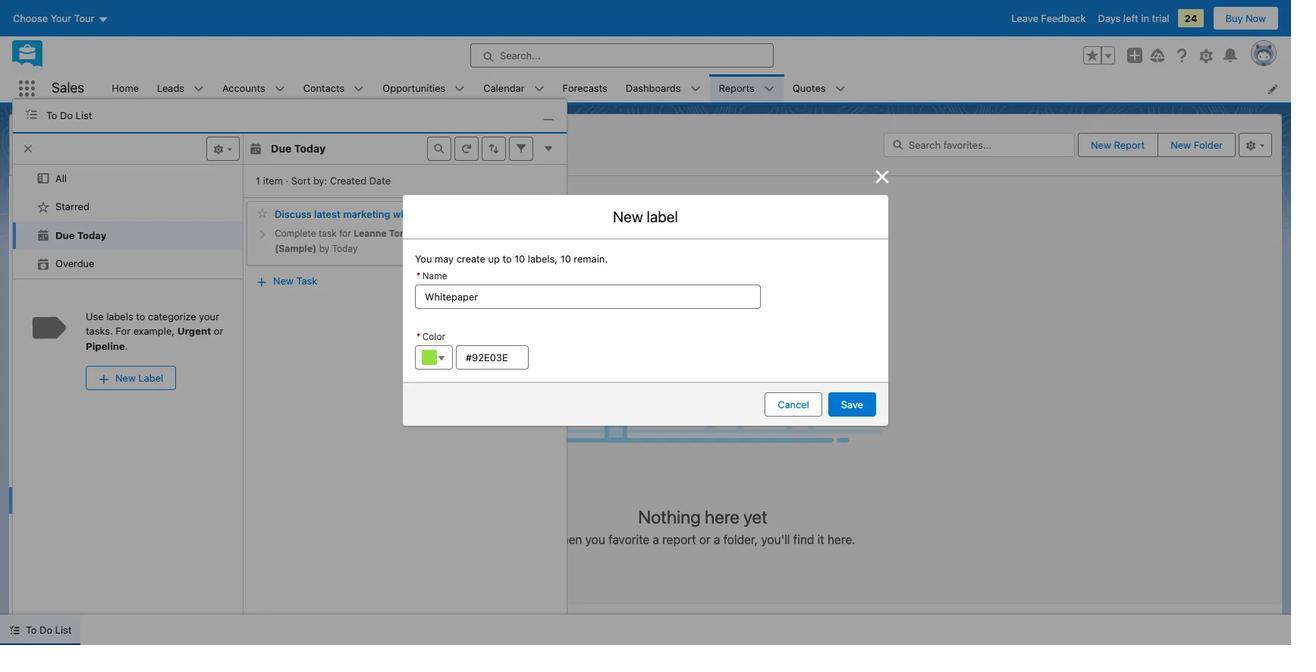 Task type: locate. For each thing, give the bounding box(es) containing it.
new report button
[[1079, 133, 1157, 156]]

you'll
[[761, 533, 790, 546]]

new label
[[613, 208, 678, 225]]

0 vertical spatial *
[[417, 270, 421, 282]]

1 vertical spatial list
[[13, 164, 243, 278]]

list
[[103, 74, 1292, 102], [13, 164, 243, 278]]

new for new label
[[613, 208, 643, 225]]

sort
[[291, 174, 311, 186]]

1 horizontal spatial to
[[503, 253, 512, 265]]

1 a from the left
[[653, 533, 659, 546]]

1 vertical spatial do
[[40, 624, 52, 636]]

recent link
[[9, 199, 123, 228]]

* left name
[[417, 270, 421, 282]]

0 vertical spatial list
[[76, 109, 92, 121]]

group
[[1084, 46, 1115, 65], [521, 205, 540, 223]]

your
[[199, 310, 219, 322]]

0 vertical spatial to
[[503, 253, 512, 265]]

new report
[[1091, 139, 1145, 151]]

created right by:
[[330, 174, 367, 186]]

1 horizontal spatial a
[[714, 533, 720, 546]]

0 vertical spatial due today
[[271, 142, 326, 155]]

favorites
[[39, 134, 99, 151]]

reports all favorites 0 items
[[19, 119, 99, 167]]

all inside all link
[[55, 172, 67, 184]]

leanne
[[354, 228, 387, 239]]

1 vertical spatial (sample)
[[422, 228, 464, 239]]

reports up recent
[[27, 182, 74, 193]]

0 horizontal spatial do
[[40, 624, 52, 636]]

1 horizontal spatial do
[[60, 109, 73, 121]]

list inside button
[[55, 624, 72, 636]]

all for all reports
[[33, 321, 45, 333]]

to do list button
[[0, 615, 81, 645]]

0 vertical spatial list
[[103, 74, 1292, 102]]

discuss latest marketing whitepaper (sample) link
[[275, 208, 491, 220]]

all inside all reports link
[[33, 321, 45, 333]]

when
[[550, 533, 582, 546]]

today inside list
[[77, 229, 107, 241]]

it
[[818, 533, 825, 546]]

reports
[[719, 82, 755, 94], [19, 119, 55, 131], [27, 182, 74, 193], [68, 264, 104, 276], [48, 321, 83, 333]]

text default image inside overdue link
[[37, 258, 49, 270]]

.
[[125, 340, 128, 352]]

calendar link
[[475, 74, 534, 102]]

* name
[[417, 270, 447, 282]]

leads list item
[[148, 74, 213, 102]]

0 horizontal spatial list
[[55, 624, 72, 636]]

0 horizontal spatial to
[[26, 624, 37, 636]]

new left task
[[273, 275, 294, 287]]

complete task for leanne tomlin (sample) from
[[275, 228, 489, 239]]

1 horizontal spatial list
[[76, 109, 92, 121]]

text default image up 1
[[250, 142, 262, 154]]

10
[[515, 253, 525, 265], [561, 253, 571, 265]]

due today
[[271, 142, 326, 155], [55, 229, 107, 241]]

created inside the to do list dialog
[[330, 174, 367, 186]]

0 vertical spatial today
[[294, 142, 326, 155]]

1 horizontal spatial to
[[46, 109, 57, 121]]

buy now
[[1226, 12, 1267, 24]]

0 horizontal spatial to
[[136, 310, 145, 322]]

to right up
[[503, 253, 512, 265]]

due inside due today link
[[55, 229, 75, 241]]

yet
[[744, 506, 768, 527]]

new inside sub page element
[[115, 372, 136, 384]]

10 right labels,
[[561, 253, 571, 265]]

1 horizontal spatial group
[[1084, 46, 1115, 65]]

due today down recent link
[[55, 229, 107, 241]]

item
[[263, 174, 283, 186]]

for
[[339, 228, 351, 239]]

reports up favorites
[[19, 119, 55, 131]]

0 horizontal spatial group
[[521, 205, 540, 223]]

reports left quotes
[[719, 82, 755, 94]]

today up overdue
[[77, 229, 107, 241]]

save
[[841, 399, 864, 411]]

(sample) up from
[[449, 208, 491, 220]]

2 * from the top
[[417, 331, 421, 342]]

labels,
[[528, 253, 558, 265]]

buy now button
[[1213, 6, 1279, 30]]

2 10 from the left
[[561, 253, 571, 265]]

report
[[1114, 139, 1145, 151]]

1 horizontal spatial 10
[[561, 253, 571, 265]]

created down recent
[[33, 235, 70, 247]]

(sample) inside acme (sample)
[[275, 243, 317, 254]]

0 vertical spatial all
[[19, 134, 35, 151]]

*
[[417, 270, 421, 282], [417, 331, 421, 342]]

accounts link
[[213, 74, 274, 102]]

by left me
[[73, 235, 84, 247]]

1 vertical spatial group
[[521, 205, 540, 223]]

new left label
[[613, 208, 643, 225]]

1 vertical spatial all
[[55, 172, 67, 184]]

0 vertical spatial text default image
[[37, 173, 49, 185]]

0 vertical spatial created
[[330, 174, 367, 186]]

forecasts link
[[554, 74, 617, 102]]

whitepaper
[[393, 208, 446, 220]]

reports list item
[[710, 74, 784, 102]]

2 vertical spatial today
[[332, 243, 358, 254]]

1 vertical spatial to
[[136, 310, 145, 322]]

1 * from the top
[[417, 270, 421, 282]]

to inside 'to do list' button
[[26, 624, 37, 636]]

or down your
[[214, 325, 223, 337]]

all left the use
[[33, 321, 45, 333]]

new for new report
[[1091, 139, 1112, 151]]

now
[[1246, 12, 1267, 24]]

text default image inside all link
[[37, 173, 49, 185]]

0 horizontal spatial due today
[[55, 229, 107, 241]]

1 horizontal spatial by
[[317, 243, 332, 254]]

1 horizontal spatial due today
[[271, 142, 326, 155]]

items
[[27, 156, 51, 167]]

* left color
[[417, 331, 421, 342]]

new label
[[115, 372, 163, 384]]

all up starred
[[55, 172, 67, 184]]

2 vertical spatial text default image
[[9, 625, 20, 635]]

today up sort
[[294, 142, 326, 155]]

urgent
[[177, 325, 211, 337]]

0 horizontal spatial today
[[77, 229, 107, 241]]

1 vertical spatial created
[[33, 235, 70, 247]]

1 vertical spatial to
[[26, 624, 37, 636]]

new left folder
[[1171, 139, 1191, 151]]

today inside discuss latest marketing whitepaper (sample) element
[[332, 243, 358, 254]]

or inside urgent or pipeline .
[[214, 325, 223, 337]]

text default image
[[37, 173, 49, 185], [37, 229, 49, 242], [9, 625, 20, 635]]

1 vertical spatial due
[[55, 229, 75, 241]]

new left label at the left bottom of the page
[[115, 372, 136, 384]]

created by me
[[33, 235, 101, 247]]

0 vertical spatial to do list
[[46, 109, 92, 121]]

to do list inside button
[[26, 624, 72, 636]]

new left report on the top of page
[[1091, 139, 1112, 151]]

to up example,
[[136, 310, 145, 322]]

up
[[488, 253, 500, 265]]

1 vertical spatial today
[[77, 229, 107, 241]]

0 vertical spatial due
[[271, 142, 292, 155]]

all up 0
[[19, 134, 35, 151]]

list containing all
[[13, 164, 243, 278]]

you may create up to 10 labels, 10 remain.
[[415, 253, 608, 265]]

text default image for due today
[[37, 229, 49, 242]]

1 10 from the left
[[515, 253, 525, 265]]

due up ·
[[271, 142, 292, 155]]

text default image left starred
[[37, 201, 49, 213]]

due today up sort
[[271, 142, 326, 155]]

1 vertical spatial due today
[[55, 229, 107, 241]]

new for new folder
[[1171, 139, 1191, 151]]

0 vertical spatial to
[[46, 109, 57, 121]]

0 vertical spatial do
[[60, 109, 73, 121]]

new
[[1091, 139, 1112, 151], [1171, 139, 1191, 151], [613, 208, 643, 225], [273, 275, 294, 287], [115, 372, 136, 384]]

opportunities
[[383, 82, 446, 94]]

latest
[[314, 208, 341, 220]]

text default image inside due today link
[[37, 229, 49, 242]]

due down recent link
[[55, 229, 75, 241]]

reports down me
[[68, 264, 104, 276]]

10 left labels,
[[515, 253, 525, 265]]

1 horizontal spatial created
[[330, 174, 367, 186]]

from
[[466, 228, 486, 239]]

today
[[294, 142, 326, 155], [77, 229, 107, 241], [332, 243, 358, 254]]

new task
[[273, 275, 317, 287]]

1 vertical spatial to do list
[[26, 624, 72, 636]]

forecasts
[[563, 82, 608, 94]]

2 vertical spatial all
[[33, 321, 45, 333]]

0 horizontal spatial or
[[214, 325, 223, 337]]

text default image
[[25, 107, 37, 120], [250, 142, 262, 154], [37, 201, 49, 213], [37, 258, 49, 270]]

reports link
[[710, 74, 764, 102]]

acme (sample)
[[275, 228, 514, 254]]

text default image inside 'to do list' button
[[9, 625, 20, 635]]

cancel button
[[765, 393, 822, 417]]

0 horizontal spatial due
[[55, 229, 75, 241]]

all
[[19, 134, 35, 151], [55, 172, 67, 184], [33, 321, 45, 333]]

a
[[653, 533, 659, 546], [714, 533, 720, 546]]

to inside use labels to categorize your tasks. for example,
[[136, 310, 145, 322]]

0 vertical spatial group
[[1084, 46, 1115, 65]]

group up labels,
[[521, 205, 540, 223]]

by down task
[[317, 243, 332, 254]]

to
[[46, 109, 57, 121], [26, 624, 37, 636]]

1 vertical spatial text default image
[[37, 229, 49, 242]]

trial
[[1152, 12, 1170, 24]]

list
[[76, 109, 92, 121], [55, 624, 72, 636]]

2 vertical spatial (sample)
[[275, 243, 317, 254]]

2 horizontal spatial today
[[332, 243, 358, 254]]

1 horizontal spatial or
[[700, 533, 711, 546]]

text default image left overdue
[[37, 258, 49, 270]]

find
[[794, 533, 814, 546]]

1 vertical spatial list
[[55, 624, 72, 636]]

* color
[[417, 331, 445, 342]]

use labels to categorize your tasks. for example,
[[86, 310, 219, 337]]

all inside reports all favorites 0 items
[[19, 134, 35, 151]]

(sample) down complete
[[275, 243, 317, 254]]

discuss latest marketing whitepaper (sample) element
[[247, 201, 564, 266]]

by inside discuss latest marketing whitepaper (sample) element
[[317, 243, 332, 254]]

here
[[705, 506, 740, 527]]

1 vertical spatial *
[[417, 331, 421, 342]]

due today inside sub page element
[[55, 229, 107, 241]]

label
[[138, 372, 163, 384]]

None text field
[[415, 285, 761, 309], [456, 345, 529, 370], [415, 285, 761, 309], [456, 345, 529, 370]]

sub page element
[[13, 164, 243, 390]]

due today link
[[13, 221, 243, 250]]

due
[[271, 142, 292, 155], [55, 229, 75, 241]]

0 horizontal spatial created
[[33, 235, 70, 247]]

by
[[73, 235, 84, 247], [317, 243, 332, 254]]

(sample) up may
[[422, 228, 464, 239]]

a down here at the right of page
[[714, 533, 720, 546]]

or
[[214, 325, 223, 337], [700, 533, 711, 546]]

0 vertical spatial or
[[214, 325, 223, 337]]

today down for
[[332, 243, 358, 254]]

0 horizontal spatial 10
[[515, 253, 525, 265]]

0 horizontal spatial a
[[653, 533, 659, 546]]

to
[[503, 253, 512, 265], [136, 310, 145, 322]]

group down days on the right top of page
[[1084, 46, 1115, 65]]

or right the report
[[700, 533, 711, 546]]

1 vertical spatial or
[[700, 533, 711, 546]]

a left the report
[[653, 533, 659, 546]]



Task type: describe. For each thing, give the bounding box(es) containing it.
dashboards link
[[617, 74, 690, 102]]

marketing
[[343, 208, 391, 220]]

opportunities list item
[[374, 74, 475, 102]]

reports inside list item
[[719, 82, 755, 94]]

home link
[[103, 74, 148, 102]]

dashboards list item
[[617, 74, 710, 102]]

text default image for all
[[37, 173, 49, 185]]

·
[[286, 174, 289, 186]]

task
[[296, 275, 317, 287]]

list inside dialog
[[76, 109, 92, 121]]

date
[[369, 174, 391, 186]]

discuss
[[275, 208, 312, 220]]

calendar
[[484, 82, 525, 94]]

in
[[1142, 12, 1150, 24]]

nothing here yet when you favorite a report or a folder, you'll find it here.
[[550, 506, 856, 546]]

created by me link
[[9, 228, 123, 256]]

1 horizontal spatial due
[[271, 142, 292, 155]]

task
[[319, 228, 337, 239]]

1
[[256, 174, 260, 186]]

contacts list item
[[294, 74, 374, 102]]

save button
[[829, 393, 876, 417]]

quotes
[[793, 82, 826, 94]]

leave feedback link
[[1012, 12, 1086, 24]]

you
[[586, 533, 605, 546]]

leads link
[[148, 74, 194, 102]]

1 item · sort by: created date
[[256, 174, 391, 186]]

text default image inside starred link
[[37, 201, 49, 213]]

may
[[435, 253, 454, 265]]

reports left the use
[[48, 321, 83, 333]]

to do list dialog
[[12, 99, 568, 615]]

leads
[[157, 82, 184, 94]]

starred link
[[13, 193, 243, 221]]

days
[[1098, 12, 1121, 24]]

remain.
[[574, 253, 608, 265]]

private
[[33, 264, 65, 276]]

tasks.
[[86, 325, 113, 337]]

all for all
[[55, 172, 67, 184]]

recent
[[33, 207, 65, 219]]

1 horizontal spatial today
[[294, 142, 326, 155]]

Search favorites... text field
[[884, 133, 1075, 157]]

quotes link
[[784, 74, 835, 102]]

list inside the to do list dialog
[[13, 164, 243, 278]]

do inside dialog
[[60, 109, 73, 121]]

group inside discuss latest marketing whitepaper (sample) element
[[521, 205, 540, 223]]

new folder
[[1171, 139, 1223, 151]]

favorite
[[609, 533, 650, 546]]

by:
[[313, 174, 327, 186]]

accounts list item
[[213, 74, 294, 102]]

dashboards
[[626, 82, 681, 94]]

or inside the nothing here yet when you favorite a report or a folder, you'll find it here.
[[700, 533, 711, 546]]

nothing
[[638, 506, 701, 527]]

new label button
[[86, 366, 176, 390]]

for
[[116, 325, 131, 337]]

* for * name
[[417, 270, 421, 282]]

labels
[[106, 310, 133, 322]]

0 vertical spatial (sample)
[[449, 208, 491, 220]]

private reports
[[33, 264, 104, 276]]

report
[[663, 533, 696, 546]]

accounts
[[222, 82, 265, 94]]

leave
[[1012, 12, 1039, 24]]

folder
[[1194, 139, 1223, 151]]

use
[[86, 310, 104, 322]]

contacts
[[303, 82, 345, 94]]

feedback
[[1041, 12, 1086, 24]]

example,
[[133, 325, 175, 337]]

list containing home
[[103, 74, 1292, 102]]

left
[[1124, 12, 1139, 24]]

2 a from the left
[[714, 533, 720, 546]]

folder,
[[724, 533, 758, 546]]

to do list inside dialog
[[46, 109, 92, 121]]

home
[[112, 82, 139, 94]]

create
[[457, 253, 486, 265]]

tomlin
[[389, 228, 419, 239]]

acme
[[489, 228, 514, 239]]

do inside button
[[40, 624, 52, 636]]

starred
[[55, 200, 89, 213]]

leave feedback
[[1012, 12, 1086, 24]]

categorize
[[148, 310, 196, 322]]

24
[[1185, 12, 1198, 24]]

complete
[[275, 228, 316, 239]]

calendar list item
[[475, 74, 554, 102]]

urgent or pipeline .
[[86, 325, 223, 352]]

days left in trial
[[1098, 12, 1170, 24]]

sales
[[52, 80, 84, 96]]

new task button
[[256, 269, 318, 293]]

0 horizontal spatial by
[[73, 235, 84, 247]]

overdue
[[55, 257, 94, 269]]

me
[[86, 235, 101, 247]]

* for * color
[[417, 331, 421, 342]]

reports inside reports all favorites 0 items
[[19, 119, 55, 131]]

inverse image
[[873, 168, 892, 186]]

0
[[19, 156, 25, 167]]

new for new task
[[273, 275, 294, 287]]

pipeline
[[86, 340, 125, 352]]

quotes list item
[[784, 74, 855, 102]]

label
[[647, 208, 678, 225]]

new for new label
[[115, 372, 136, 384]]

buy
[[1226, 12, 1243, 24]]

color
[[422, 331, 445, 342]]

to inside dialog
[[46, 109, 57, 121]]

all reports
[[33, 321, 83, 333]]

discuss latest marketing whitepaper (sample)
[[275, 208, 491, 220]]

overdue link
[[13, 250, 243, 278]]

text default image up the items
[[25, 107, 37, 120]]

new folder button
[[1158, 133, 1236, 157]]



Task type: vqa. For each thing, say whether or not it's contained in the screenshot.
right the you
no



